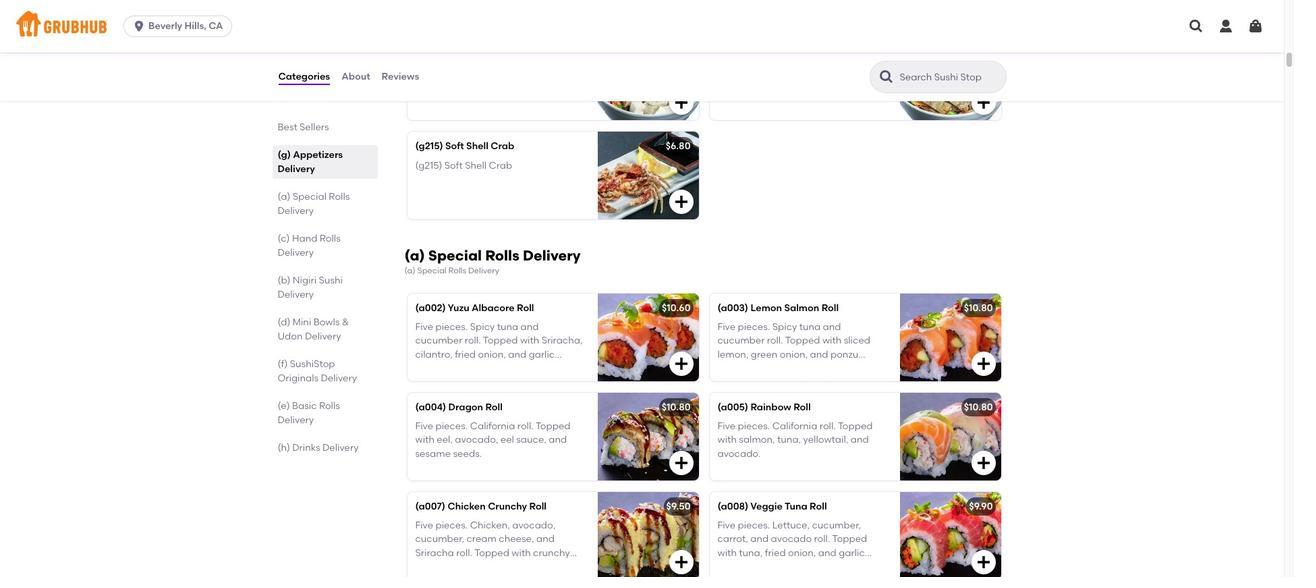 Task type: locate. For each thing, give the bounding box(es) containing it.
tomatoes, inside mixed greens, carrots, cucumbers, tomatoes, grilled salmon skin & ginger dressing.
[[718, 74, 765, 86]]

salad right skin
[[809, 41, 836, 53]]

avocado
[[771, 534, 812, 545]]

with down cheese,
[[512, 547, 531, 559]]

five for five pieces. spicy tuna and cucumber roll. topped with sliced lemon, green onion, and ponzu sauce.
[[718, 321, 736, 333]]

1 tomatoes, from the left
[[416, 74, 462, 86]]

and
[[521, 321, 539, 333], [823, 321, 841, 333], [509, 349, 527, 360], [810, 349, 829, 360], [549, 434, 567, 446], [851, 434, 869, 446], [537, 534, 555, 545], [751, 534, 769, 545], [819, 547, 837, 559], [444, 561, 463, 572]]

pieces. for veggie
[[738, 520, 770, 531]]

1 vertical spatial shell
[[465, 160, 487, 171]]

mixed down '(g065)' at the left
[[416, 61, 443, 72]]

carrots, inside mixed greens, carrots, cucumber, tomatoes, tofu & ginger dressing.
[[481, 61, 516, 72]]

1 horizontal spatial cucumber
[[718, 335, 765, 347]]

five inside five pieces. spicy tuna and cucumber roll. topped with sliced lemon, green onion, and ponzu sauce.
[[718, 321, 736, 333]]

topped right avocado
[[833, 534, 868, 545]]

1 horizontal spatial salad
[[809, 41, 836, 53]]

mixed greens, carrots, cucumbers, tomatoes, grilled salmon skin & ginger dressing.
[[718, 61, 875, 99]]

garlic inside five pieces. lettuce, cucumber, carrot, and avocado roll. topped with tuna, fried onion, and garlic ponzu.
[[839, 547, 865, 559]]

0 horizontal spatial tuna,
[[739, 547, 763, 559]]

roll. up green in the right of the page
[[767, 335, 784, 347]]

roll. inside five pieces. california roll. topped with eel, avocado, eel sauce, and sesame seeds.
[[518, 421, 534, 432]]

california down the "rainbow" at the bottom right
[[773, 421, 818, 432]]

lemon
[[751, 302, 782, 314]]

1 vertical spatial cucumber,
[[812, 520, 861, 531]]

tomatoes, for grilled
[[718, 74, 765, 86]]

2 tuna from the left
[[800, 321, 821, 333]]

ca
[[209, 20, 223, 32]]

cucumber,
[[518, 61, 567, 72], [812, 520, 861, 531], [416, 534, 465, 545]]

svg image for five pieces. spicy tuna and cucumber roll. topped with sliced lemon, green onion, and ponzu sauce.
[[976, 356, 992, 372]]

skin
[[788, 41, 807, 53]]

0 vertical spatial dressing.
[[526, 74, 567, 86]]

five down '(a003)'
[[718, 321, 736, 333]]

svg image inside beverly hills, ca button
[[132, 20, 146, 33]]

1 vertical spatial ponzu.
[[718, 561, 748, 572]]

rolls down (g) appetizers delivery
[[329, 191, 350, 203]]

(g065) tofu salad image
[[598, 33, 699, 120]]

topped inside five pieces. lettuce, cucumber, carrot, and avocado roll. topped with tuna, fried onion, and garlic ponzu.
[[833, 534, 868, 545]]

greens, up tofu
[[445, 61, 478, 72]]

pieces. down veggie
[[738, 520, 770, 531]]

0 vertical spatial ponzu.
[[416, 362, 446, 374]]

mixed down (g066) on the right top of page
[[718, 61, 745, 72]]

pieces. for dragon
[[436, 421, 468, 432]]

0 vertical spatial tuna,
[[778, 434, 801, 446]]

rolls for (a) special rolls delivery
[[329, 191, 350, 203]]

salmon right lemon
[[785, 302, 820, 314]]

rolls
[[329, 191, 350, 203], [320, 233, 341, 244], [485, 247, 520, 264], [449, 266, 467, 276], [319, 400, 340, 412]]

pieces. up eel,
[[436, 421, 468, 432]]

tomatoes, down '(g065)' at the left
[[416, 74, 462, 86]]

delivery
[[278, 163, 315, 175], [278, 205, 314, 217], [278, 247, 314, 259], [523, 247, 581, 264], [468, 266, 500, 276], [278, 289, 314, 300], [305, 331, 341, 342], [321, 373, 357, 384], [278, 414, 314, 426], [323, 442, 359, 454]]

1 horizontal spatial tomatoes,
[[718, 74, 765, 86]]

1 horizontal spatial ponzu.
[[718, 561, 748, 572]]

carrots, up salmon
[[783, 61, 818, 72]]

ginger right tofu
[[494, 74, 524, 86]]

beverly hills, ca
[[149, 20, 223, 32]]

five down (a002)
[[416, 321, 433, 333]]

1 vertical spatial $6.80
[[666, 141, 691, 152]]

california inside five pieces. california roll. topped with eel, avocado, eel sauce, and sesame seeds.
[[470, 421, 515, 432]]

dragon
[[449, 401, 483, 413]]

five inside five pieces. spicy tuna and cucumber roll. topped with sriracha, cilantro, fried onion, and garlic ponzu.
[[416, 321, 433, 333]]

with left sriracha,
[[520, 335, 540, 347]]

svg image for mixed greens, carrots, cucumbers, tomatoes, grilled salmon skin & ginger dressing.
[[976, 95, 992, 111]]

fried right cilantro,
[[455, 349, 476, 360]]

fried inside five pieces. lettuce, cucumber, carrot, and avocado roll. topped with tuna, fried onion, and garlic ponzu.
[[765, 547, 786, 559]]

topped down (a003) lemon salmon roll
[[786, 335, 821, 347]]

0 vertical spatial salmon
[[750, 41, 785, 53]]

1 cucumber from the left
[[416, 335, 463, 347]]

roll right crunchy
[[530, 501, 547, 512]]

1 horizontal spatial spicy
[[773, 321, 797, 333]]

1 vertical spatial tuna,
[[739, 547, 763, 559]]

crunchy
[[488, 501, 527, 512]]

(a) inside (a) special rolls delivery
[[278, 191, 291, 203]]

1 vertical spatial (g215)
[[416, 160, 442, 171]]

cucumber, inside five pieces. chicken, avocado, cucumber, cream cheese, and sriracha roll. topped with crunchy flakes and teriyaki sauce
[[416, 534, 465, 545]]

(f) sushistop originals delivery
[[278, 358, 357, 384]]

fried inside five pieces. spicy tuna and cucumber roll. topped with sriracha, cilantro, fried onion, and garlic ponzu.
[[455, 349, 476, 360]]

roll. inside five pieces. lettuce, cucumber, carrot, and avocado roll. topped with tuna, fried onion, and garlic ponzu.
[[814, 534, 831, 545]]

carrots, up tofu
[[481, 61, 516, 72]]

tofu
[[448, 41, 468, 53]]

1 vertical spatial (g215) soft shell crab
[[416, 160, 512, 171]]

& inside the (d) mini bowls & udon delivery
[[342, 317, 349, 328]]

spicy inside five pieces. spicy tuna and cucumber roll. topped with sliced lemon, green onion, and ponzu sauce.
[[773, 321, 797, 333]]

special up (a002)
[[418, 266, 447, 276]]

0 horizontal spatial ginger
[[494, 74, 524, 86]]

rolls inside (a) special rolls delivery
[[329, 191, 350, 203]]

topped inside five pieces. spicy tuna and cucumber roll. topped with sriracha, cilantro, fried onion, and garlic ponzu.
[[483, 335, 518, 347]]

(h) drinks delivery
[[278, 442, 359, 454]]

(a003) lemon salmon roll image
[[900, 293, 1001, 381]]

reviews button
[[381, 53, 420, 101]]

roll. up sauce, at the left bottom of the page
[[518, 421, 534, 432]]

dressing. inside mixed greens, carrots, cucumbers, tomatoes, grilled salmon skin & ginger dressing.
[[750, 88, 791, 99]]

ponzu. down cilantro,
[[416, 362, 446, 374]]

1 carrots, from the left
[[481, 61, 516, 72]]

svg image for five pieces. lettuce, cucumber, carrot, and avocado roll. topped with tuna, fried onion, and garlic ponzu.
[[976, 554, 992, 570]]

five down (a005)
[[718, 421, 736, 432]]

1 horizontal spatial california
[[773, 421, 818, 432]]

0 horizontal spatial garlic
[[529, 349, 555, 360]]

beverly
[[149, 20, 182, 32]]

ponzu. down carrot,
[[718, 561, 748, 572]]

1 horizontal spatial tuna,
[[778, 434, 801, 446]]

ginger
[[494, 74, 524, 86], [718, 88, 747, 99]]

pieces. inside five pieces. lettuce, cucumber, carrot, and avocado roll. topped with tuna, fried onion, and garlic ponzu.
[[738, 520, 770, 531]]

onion, inside five pieces. lettuce, cucumber, carrot, and avocado roll. topped with tuna, fried onion, and garlic ponzu.
[[788, 547, 816, 559]]

0 horizontal spatial tomatoes,
[[416, 74, 462, 86]]

(g215) soft shell crab image
[[598, 132, 699, 220]]

0 horizontal spatial cucumber
[[416, 335, 463, 347]]

california
[[470, 421, 515, 432], [773, 421, 818, 432]]

0 vertical spatial fried
[[455, 349, 476, 360]]

delivery inside (a) special rolls delivery
[[278, 205, 314, 217]]

0 horizontal spatial mixed
[[416, 61, 443, 72]]

roll up "ponzu"
[[822, 302, 839, 314]]

avocado, up seeds.
[[455, 434, 498, 446]]

onion, inside five pieces. spicy tuna and cucumber roll. topped with sriracha, cilantro, fried onion, and garlic ponzu.
[[478, 349, 506, 360]]

tuna inside five pieces. spicy tuna and cucumber roll. topped with sliced lemon, green onion, and ponzu sauce.
[[800, 321, 821, 333]]

cream
[[467, 534, 497, 545]]

tuna for salmon
[[800, 321, 821, 333]]

(a005)
[[718, 401, 749, 413]]

with down carrot,
[[718, 547, 737, 559]]

0 vertical spatial $6.80
[[969, 41, 993, 53]]

1 vertical spatial special
[[429, 247, 482, 264]]

greens, for grilled
[[747, 61, 781, 72]]

onion, down albacore
[[478, 349, 506, 360]]

svg image for five pieces. spicy tuna and cucumber roll. topped with sriracha, cilantro, fried onion, and garlic ponzu.
[[673, 356, 690, 372]]

1 vertical spatial ginger
[[718, 88, 747, 99]]

tuna
[[785, 501, 808, 512]]

1 vertical spatial dressing.
[[750, 88, 791, 99]]

svg image for five pieces. california roll. topped with eel, avocado, eel sauce, and sesame seeds.
[[673, 455, 690, 471]]

california inside five pieces. california roll. topped with salmon, tuna, yellowtail, and avocado.
[[773, 421, 818, 432]]

roll right albacore
[[517, 302, 534, 314]]

2 cucumber from the left
[[718, 335, 765, 347]]

spicy inside five pieces. spicy tuna and cucumber roll. topped with sriracha, cilantro, fried onion, and garlic ponzu.
[[470, 321, 495, 333]]

california up eel
[[470, 421, 515, 432]]

1 vertical spatial soft
[[445, 160, 463, 171]]

& right skin
[[853, 74, 860, 86]]

0 horizontal spatial avocado,
[[455, 434, 498, 446]]

$10.80
[[964, 302, 993, 314], [662, 401, 691, 413], [964, 401, 993, 413]]

pieces. inside five pieces. spicy tuna and cucumber roll. topped with sliced lemon, green onion, and ponzu sauce.
[[738, 321, 770, 333]]

five inside five pieces. california roll. topped with salmon, tuna, yellowtail, and avocado.
[[718, 421, 736, 432]]

cucumber inside five pieces. spicy tuna and cucumber roll. topped with sriracha, cilantro, fried onion, and garlic ponzu.
[[416, 335, 463, 347]]

special up 'yuzu' on the left
[[429, 247, 482, 264]]

svg image inside main navigation navigation
[[1218, 18, 1235, 34]]

0 horizontal spatial $6.80
[[666, 141, 691, 152]]

1 horizontal spatial $6.80
[[969, 41, 993, 53]]

0 horizontal spatial california
[[470, 421, 515, 432]]

pieces. down chicken
[[436, 520, 468, 531]]

greens, up grilled
[[747, 61, 781, 72]]

pieces. inside five pieces. california roll. topped with salmon, tuna, yellowtail, and avocado.
[[738, 421, 770, 432]]

five pieces. chicken, avocado, cucumber, cream cheese, and sriracha roll. topped with crunchy flakes and teriyaki sauce
[[416, 520, 570, 572]]

1 horizontal spatial &
[[485, 74, 492, 86]]

pieces.
[[436, 321, 468, 333], [738, 321, 770, 333], [436, 421, 468, 432], [738, 421, 770, 432], [436, 520, 468, 531], [738, 520, 770, 531]]

reviews
[[382, 71, 419, 82]]

(a)
[[278, 191, 291, 203], [405, 247, 425, 264], [405, 266, 416, 276]]

0 vertical spatial cucumber,
[[518, 61, 567, 72]]

tomatoes,
[[416, 74, 462, 86], [718, 74, 765, 86]]

0 vertical spatial (g215) soft shell crab
[[416, 141, 515, 152]]

1 salad from the left
[[470, 41, 497, 53]]

lettuce,
[[773, 520, 810, 531]]

tomatoes, down (g066) on the right top of page
[[718, 74, 765, 86]]

delivery inside (b) nigiri sushi delivery
[[278, 289, 314, 300]]

0 vertical spatial (a)
[[278, 191, 291, 203]]

1 horizontal spatial fried
[[765, 547, 786, 559]]

spicy down (a003) lemon salmon roll
[[773, 321, 797, 333]]

1 horizontal spatial svg image
[[976, 455, 992, 471]]

cucumber, for dressing.
[[518, 61, 567, 72]]

pieces. down lemon
[[738, 321, 770, 333]]

2 greens, from the left
[[747, 61, 781, 72]]

(a002) yuzu albacore roll
[[416, 302, 534, 314]]

carrots, inside mixed greens, carrots, cucumbers, tomatoes, grilled salmon skin & ginger dressing.
[[783, 61, 818, 72]]

cucumber up lemon, on the bottom of the page
[[718, 335, 765, 347]]

roll right tuna
[[810, 501, 827, 512]]

ponzu. inside five pieces. lettuce, cucumber, carrot, and avocado roll. topped with tuna, fried onion, and garlic ponzu.
[[718, 561, 748, 572]]

0 horizontal spatial tuna
[[497, 321, 519, 333]]

five for five pieces. california roll. topped with eel, avocado, eel sauce, and sesame seeds.
[[416, 421, 433, 432]]

2 tomatoes, from the left
[[718, 74, 765, 86]]

& inside mixed greens, carrots, cucumber, tomatoes, tofu & ginger dressing.
[[485, 74, 492, 86]]

1 mixed from the left
[[416, 61, 443, 72]]

cucumber for lemon,
[[718, 335, 765, 347]]

0 vertical spatial garlic
[[529, 349, 555, 360]]

Search Sushi Stop search field
[[899, 71, 1002, 84]]

mixed inside mixed greens, carrots, cucumber, tomatoes, tofu & ginger dressing.
[[416, 61, 443, 72]]

1 horizontal spatial tuna
[[800, 321, 821, 333]]

roll. inside five pieces. california roll. topped with salmon, tuna, yellowtail, and avocado.
[[820, 421, 836, 432]]

delivery inside (e) basic rolls delivery
[[278, 414, 314, 426]]

$9.50
[[667, 501, 691, 512]]

california for tuna,
[[773, 421, 818, 432]]

salad right tofu
[[470, 41, 497, 53]]

rolls inside (c) hand rolls delivery
[[320, 233, 341, 244]]

roll. up yellowtail,
[[820, 421, 836, 432]]

greens,
[[445, 61, 478, 72], [747, 61, 781, 72]]

topped down "cream"
[[475, 547, 510, 559]]

1 horizontal spatial ginger
[[718, 88, 747, 99]]

tuna, inside five pieces. lettuce, cucumber, carrot, and avocado roll. topped with tuna, fried onion, and garlic ponzu.
[[739, 547, 763, 559]]

onion, right green in the right of the page
[[780, 349, 808, 360]]

hills,
[[185, 20, 206, 32]]

0 horizontal spatial spicy
[[470, 321, 495, 333]]

1 horizontal spatial garlic
[[839, 547, 865, 559]]

tuna, down carrot,
[[739, 547, 763, 559]]

& right bowls
[[342, 317, 349, 328]]

0 horizontal spatial ponzu.
[[416, 362, 446, 374]]

onion, inside five pieces. spicy tuna and cucumber roll. topped with sliced lemon, green onion, and ponzu sauce.
[[780, 349, 808, 360]]

0 horizontal spatial svg image
[[673, 455, 690, 471]]

special for (a) special rolls delivery
[[293, 191, 327, 203]]

(c)
[[278, 233, 290, 244]]

pieces. down 'yuzu' on the left
[[436, 321, 468, 333]]

0 vertical spatial (g215)
[[416, 141, 443, 152]]

0 vertical spatial special
[[293, 191, 327, 203]]

onion, down avocado
[[788, 547, 816, 559]]

0 vertical spatial ginger
[[494, 74, 524, 86]]

cucumber, inside five pieces. lettuce, cucumber, carrot, and avocado roll. topped with tuna, fried onion, and garlic ponzu.
[[812, 520, 861, 531]]

$10.80 for five pieces. california roll. topped with salmon, tuna, yellowtail, and avocado.
[[964, 401, 993, 413]]

cucumber, for topped
[[812, 520, 861, 531]]

roll right dragon
[[486, 401, 503, 413]]

tuna down albacore
[[497, 321, 519, 333]]

garlic inside five pieces. spicy tuna and cucumber roll. topped with sriracha, cilantro, fried onion, and garlic ponzu.
[[529, 349, 555, 360]]

roll. up teriyaki
[[456, 547, 473, 559]]

(a) special rolls delivery (a) special rolls delivery
[[405, 247, 581, 276]]

with up sesame
[[416, 434, 435, 446]]

tomatoes, inside mixed greens, carrots, cucumber, tomatoes, tofu & ginger dressing.
[[416, 74, 462, 86]]

rolls right hand
[[320, 233, 341, 244]]

with up the avocado.
[[718, 434, 737, 446]]

salmon,
[[739, 434, 775, 446]]

special down (g) appetizers delivery
[[293, 191, 327, 203]]

with inside five pieces. spicy tuna and cucumber roll. topped with sliced lemon, green onion, and ponzu sauce.
[[823, 335, 842, 347]]

roll for albacore
[[517, 302, 534, 314]]

2 horizontal spatial &
[[853, 74, 860, 86]]

(a008) veggie tuna roll
[[718, 501, 827, 512]]

five
[[416, 321, 433, 333], [718, 321, 736, 333], [416, 421, 433, 432], [718, 421, 736, 432], [416, 520, 433, 531], [718, 520, 736, 531]]

five down (a007)
[[416, 520, 433, 531]]

1 vertical spatial (a)
[[405, 247, 425, 264]]

ponzu.
[[416, 362, 446, 374], [718, 561, 748, 572]]

topped up yellowtail,
[[838, 421, 873, 432]]

five up carrot,
[[718, 520, 736, 531]]

2 vertical spatial (a)
[[405, 266, 416, 276]]

ponzu
[[831, 349, 859, 360]]

greens, inside mixed greens, carrots, cucumbers, tomatoes, grilled salmon skin & ginger dressing.
[[747, 61, 781, 72]]

svg image
[[1218, 18, 1235, 34], [673, 455, 690, 471], [976, 455, 992, 471]]

pieces. inside five pieces. chicken, avocado, cucumber, cream cheese, and sriracha roll. topped with crunchy flakes and teriyaki sauce
[[436, 520, 468, 531]]

topped down albacore
[[483, 335, 518, 347]]

sriracha,
[[542, 335, 583, 347]]

$10.60
[[662, 302, 691, 314]]

roll. down the (a002) yuzu albacore roll
[[465, 335, 481, 347]]

roll
[[517, 302, 534, 314], [822, 302, 839, 314], [486, 401, 503, 413], [794, 401, 811, 413], [530, 501, 547, 512], [810, 501, 827, 512]]

1 california from the left
[[470, 421, 515, 432]]

(d) mini bowls & udon delivery
[[278, 317, 349, 342]]

sushi
[[319, 275, 343, 286]]

roll. right avocado
[[814, 534, 831, 545]]

delivery inside (c) hand rolls delivery
[[278, 247, 314, 259]]

rolls inside (e) basic rolls delivery
[[319, 400, 340, 412]]

five pieces. spicy tuna and cucumber roll. topped with sliced lemon, green onion, and ponzu sauce.
[[718, 321, 871, 374]]

svg image
[[1189, 18, 1205, 34], [1248, 18, 1264, 34], [132, 20, 146, 33], [673, 95, 690, 111], [976, 95, 992, 111], [673, 194, 690, 210], [673, 356, 690, 372], [976, 356, 992, 372], [673, 554, 690, 570], [976, 554, 992, 570]]

topped inside five pieces. chicken, avocado, cucumber, cream cheese, and sriracha roll. topped with crunchy flakes and teriyaki sauce
[[475, 547, 510, 559]]

with inside five pieces. california roll. topped with eel, avocado, eel sauce, and sesame seeds.
[[416, 434, 435, 446]]

garlic for with
[[529, 349, 555, 360]]

0 horizontal spatial carrots,
[[481, 61, 516, 72]]

with inside five pieces. spicy tuna and cucumber roll. topped with sriracha, cilantro, fried onion, and garlic ponzu.
[[520, 335, 540, 347]]

cucumber, inside mixed greens, carrots, cucumber, tomatoes, tofu & ginger dressing.
[[518, 61, 567, 72]]

& right tofu
[[485, 74, 492, 86]]

rolls right "basic"
[[319, 400, 340, 412]]

2 spicy from the left
[[773, 321, 797, 333]]

five pieces. spicy tuna and cucumber roll. topped with sriracha, cilantro, fried onion, and garlic ponzu.
[[416, 321, 583, 374]]

avocado, up cheese,
[[513, 520, 556, 531]]

ginger down (g066) on the right top of page
[[718, 88, 747, 99]]

cucumber up cilantro,
[[416, 335, 463, 347]]

0 horizontal spatial cucumber,
[[416, 534, 465, 545]]

pieces. for rainbow
[[738, 421, 770, 432]]

0 horizontal spatial &
[[342, 317, 349, 328]]

tuna down (a003) lemon salmon roll
[[800, 321, 821, 333]]

1 vertical spatial avocado,
[[513, 520, 556, 531]]

pieces. inside five pieces. california roll. topped with eel, avocado, eel sauce, and sesame seeds.
[[436, 421, 468, 432]]

tuna, inside five pieces. california roll. topped with salmon, tuna, yellowtail, and avocado.
[[778, 434, 801, 446]]

delivery inside (f) sushistop originals delivery
[[321, 373, 357, 384]]

(a002) yuzu albacore roll image
[[598, 293, 699, 381]]

delivery inside the (d) mini bowls & udon delivery
[[305, 331, 341, 342]]

1 (g215) from the top
[[416, 141, 443, 152]]

mixed inside mixed greens, carrots, cucumbers, tomatoes, grilled salmon skin & ginger dressing.
[[718, 61, 745, 72]]

cucumber inside five pieces. spicy tuna and cucumber roll. topped with sliced lemon, green onion, and ponzu sauce.
[[718, 335, 765, 347]]

svg image for five pieces. chicken, avocado, cucumber, cream cheese, and sriracha roll. topped with crunchy flakes and teriyaki sauce
[[673, 554, 690, 570]]

spicy
[[470, 321, 495, 333], [773, 321, 797, 333]]

1 tuna from the left
[[497, 321, 519, 333]]

(g) appetizers delivery
[[278, 149, 343, 175]]

sauce
[[500, 561, 528, 572]]

1 greens, from the left
[[445, 61, 478, 72]]

0 horizontal spatial salad
[[470, 41, 497, 53]]

spicy down the (a002) yuzu albacore roll
[[470, 321, 495, 333]]

tuna inside five pieces. spicy tuna and cucumber roll. topped with sriracha, cilantro, fried onion, and garlic ponzu.
[[497, 321, 519, 333]]

(a) for (a) special rolls delivery
[[278, 191, 291, 203]]

2 horizontal spatial svg image
[[1218, 18, 1235, 34]]

dressing.
[[526, 74, 567, 86], [750, 88, 791, 99]]

1 horizontal spatial avocado,
[[513, 520, 556, 531]]

with up "ponzu"
[[823, 335, 842, 347]]

2 carrots, from the left
[[783, 61, 818, 72]]

pieces. inside five pieces. spicy tuna and cucumber roll. topped with sriracha, cilantro, fried onion, and garlic ponzu.
[[436, 321, 468, 333]]

roll.
[[465, 335, 481, 347], [767, 335, 784, 347], [518, 421, 534, 432], [820, 421, 836, 432], [814, 534, 831, 545], [456, 547, 473, 559]]

2 mixed from the left
[[718, 61, 745, 72]]

(a) special rolls delivery
[[278, 191, 350, 217]]

special inside (a) special rolls delivery
[[293, 191, 327, 203]]

five for five pieces. chicken, avocado, cucumber, cream cheese, and sriracha roll. topped with crunchy flakes and teriyaki sauce
[[416, 520, 433, 531]]

and inside five pieces. california roll. topped with eel, avocado, eel sauce, and sesame seeds.
[[549, 434, 567, 446]]

roll. inside five pieces. spicy tuna and cucumber roll. topped with sriracha, cilantro, fried onion, and garlic ponzu.
[[465, 335, 481, 347]]

1 horizontal spatial mixed
[[718, 61, 745, 72]]

fried down avocado
[[765, 547, 786, 559]]

rolls up albacore
[[485, 247, 520, 264]]

topped
[[483, 335, 518, 347], [786, 335, 821, 347], [536, 421, 571, 432], [838, 421, 873, 432], [833, 534, 868, 545], [475, 547, 510, 559]]

topped inside five pieces. california roll. topped with salmon, tuna, yellowtail, and avocado.
[[838, 421, 873, 432]]

five inside five pieces. lettuce, cucumber, carrot, and avocado roll. topped with tuna, fried onion, and garlic ponzu.
[[718, 520, 736, 531]]

crab
[[491, 141, 515, 152], [489, 160, 512, 171]]

eel
[[501, 434, 514, 446]]

1 spicy from the left
[[470, 321, 495, 333]]

2 horizontal spatial cucumber,
[[812, 520, 861, 531]]

five inside five pieces. california roll. topped with eel, avocado, eel sauce, and sesame seeds.
[[416, 421, 433, 432]]

greens, inside mixed greens, carrots, cucumber, tomatoes, tofu & ginger dressing.
[[445, 61, 478, 72]]

delivery inside (g) appetizers delivery
[[278, 163, 315, 175]]

2 california from the left
[[773, 421, 818, 432]]

rolls for (e) basic rolls delivery
[[319, 400, 340, 412]]

five down (a004) in the left bottom of the page
[[416, 421, 433, 432]]

0 horizontal spatial greens,
[[445, 61, 478, 72]]

roll for crunchy
[[530, 501, 547, 512]]

garlic for topped
[[839, 547, 865, 559]]

2 vertical spatial cucumber,
[[416, 534, 465, 545]]

ponzu. inside five pieces. spicy tuna and cucumber roll. topped with sriracha, cilantro, fried onion, and garlic ponzu.
[[416, 362, 446, 374]]

svg image for mixed greens, carrots, cucumber, tomatoes, tofu & ginger dressing.
[[673, 95, 690, 111]]

1 vertical spatial fried
[[765, 547, 786, 559]]

topped up sauce, at the left bottom of the page
[[536, 421, 571, 432]]

onion, for cilantro,
[[478, 349, 506, 360]]

tofu
[[464, 74, 483, 86]]

tuna, right "salmon,"
[[778, 434, 801, 446]]

five inside five pieces. chicken, avocado, cucumber, cream cheese, and sriracha roll. topped with crunchy flakes and teriyaki sauce
[[416, 520, 433, 531]]

(g215)
[[416, 141, 443, 152], [416, 160, 442, 171]]

ginger inside mixed greens, carrots, cucumber, tomatoes, tofu & ginger dressing.
[[494, 74, 524, 86]]

tuna,
[[778, 434, 801, 446], [739, 547, 763, 559]]

1 vertical spatial garlic
[[839, 547, 865, 559]]

pieces. up "salmon,"
[[738, 421, 770, 432]]

0 horizontal spatial dressing.
[[526, 74, 567, 86]]

(a) for (a) special rolls delivery (a) special rolls delivery
[[405, 247, 425, 264]]

0 vertical spatial avocado,
[[455, 434, 498, 446]]

1 horizontal spatial greens,
[[747, 61, 781, 72]]

1 horizontal spatial carrots,
[[783, 61, 818, 72]]

salmon left skin
[[750, 41, 785, 53]]

1 horizontal spatial dressing.
[[750, 88, 791, 99]]

1 horizontal spatial cucumber,
[[518, 61, 567, 72]]

(d)
[[278, 317, 291, 328]]

$6.40
[[666, 41, 691, 53]]

(a003)
[[718, 302, 749, 314]]

& inside mixed greens, carrots, cucumbers, tomatoes, grilled salmon skin & ginger dressing.
[[853, 74, 860, 86]]

0 horizontal spatial fried
[[455, 349, 476, 360]]

(g065) tofu salad
[[416, 41, 497, 53]]



Task type: vqa. For each thing, say whether or not it's contained in the screenshot.
blue in the cheddar and blue cheese, buffalo crunch (diced carrot, celery, onion), ranch and hot sauce
no



Task type: describe. For each thing, give the bounding box(es) containing it.
five for five pieces. california roll. topped with salmon, tuna, yellowtail, and avocado.
[[718, 421, 736, 432]]

california for avocado,
[[470, 421, 515, 432]]

about
[[342, 71, 370, 82]]

roll. inside five pieces. spicy tuna and cucumber roll. topped with sliced lemon, green onion, and ponzu sauce.
[[767, 335, 784, 347]]

cucumbers,
[[821, 61, 875, 72]]

cheese,
[[499, 534, 534, 545]]

2 salad from the left
[[809, 41, 836, 53]]

carrots, for salmon
[[783, 61, 818, 72]]

(a008) veggie tuna roll image
[[900, 492, 1001, 577]]

sauce,
[[517, 434, 547, 446]]

(e)
[[278, 400, 290, 412]]

avocado, inside five pieces. california roll. topped with eel, avocado, eel sauce, and sesame seeds.
[[455, 434, 498, 446]]

(a002)
[[416, 302, 446, 314]]

(g065)
[[416, 41, 446, 53]]

spicy for albacore
[[470, 321, 495, 333]]

roll right the "rainbow" at the bottom right
[[794, 401, 811, 413]]

svg image for (g215) soft shell crab
[[673, 194, 690, 210]]

rainbow
[[751, 401, 792, 413]]

rolls for (a) special rolls delivery (a) special rolls delivery
[[485, 247, 520, 264]]

(a003) lemon salmon roll
[[718, 302, 839, 314]]

flakes
[[416, 561, 442, 572]]

salmon
[[797, 74, 831, 86]]

seeds.
[[453, 448, 482, 459]]

greens, for tofu
[[445, 61, 478, 72]]

mixed greens, carrots, cucumber, tomatoes, tofu & ginger dressing.
[[416, 61, 567, 86]]

ponzu. for tuna,
[[718, 561, 748, 572]]

eel,
[[437, 434, 453, 446]]

sauce.
[[718, 362, 748, 374]]

(b) nigiri sushi delivery
[[278, 275, 343, 300]]

sriracha
[[416, 547, 454, 559]]

five pieces. california roll. topped with eel, avocado, eel sauce, and sesame seeds.
[[416, 421, 571, 459]]

fried for roll.
[[455, 349, 476, 360]]

five pieces. california roll. topped with salmon, tuna, yellowtail, and avocado.
[[718, 421, 873, 459]]

(g066) salmon skin salad
[[718, 41, 836, 53]]

(a004)
[[416, 401, 446, 413]]

with inside five pieces. california roll. topped with salmon, tuna, yellowtail, and avocado.
[[718, 434, 737, 446]]

yuzu
[[448, 302, 470, 314]]

five for five pieces. lettuce, cucumber, carrot, and avocado roll. topped with tuna, fried onion, and garlic ponzu.
[[718, 520, 736, 531]]

search icon image
[[879, 69, 895, 85]]

roll. inside five pieces. chicken, avocado, cucumber, cream cheese, and sriracha roll. topped with crunchy flakes and teriyaki sauce
[[456, 547, 473, 559]]

grilled
[[767, 74, 795, 86]]

main navigation navigation
[[0, 0, 1285, 53]]

five pieces. lettuce, cucumber, carrot, and avocado roll. topped with tuna, fried onion, and garlic ponzu.
[[718, 520, 868, 572]]

tomatoes, for tofu
[[416, 74, 462, 86]]

sesame
[[416, 448, 451, 459]]

1 vertical spatial salmon
[[785, 302, 820, 314]]

onion, for tuna,
[[788, 547, 816, 559]]

1 (g215) soft shell crab from the top
[[416, 141, 515, 152]]

skin
[[833, 74, 851, 86]]

2 (g215) from the top
[[416, 160, 442, 171]]

mixed for mixed greens, carrots, cucumber, tomatoes, tofu & ginger dressing.
[[416, 61, 443, 72]]

svg image for five pieces. california roll. topped with salmon, tuna, yellowtail, and avocado.
[[976, 455, 992, 471]]

albacore
[[472, 302, 515, 314]]

spicy for salmon
[[773, 321, 797, 333]]

appetizers
[[293, 149, 343, 161]]

(g066)
[[718, 41, 748, 53]]

sliced
[[844, 335, 871, 347]]

ponzu. for cilantro,
[[416, 362, 446, 374]]

avocado, inside five pieces. chicken, avocado, cucumber, cream cheese, and sriracha roll. topped with crunchy flakes and teriyaki sauce
[[513, 520, 556, 531]]

hand
[[292, 233, 318, 244]]

0 vertical spatial soft
[[446, 141, 464, 152]]

(c) hand rolls delivery
[[278, 233, 341, 259]]

topped inside five pieces. spicy tuna and cucumber roll. topped with sliced lemon, green onion, and ponzu sauce.
[[786, 335, 821, 347]]

0 vertical spatial shell
[[467, 141, 489, 152]]

rolls up 'yuzu' on the left
[[449, 266, 467, 276]]

cucumber for cilantro,
[[416, 335, 463, 347]]

cilantro,
[[416, 349, 453, 360]]

(a007) chicken crunchy roll image
[[598, 492, 699, 577]]

(g066) salmon skin salad image
[[900, 33, 1001, 120]]

1 vertical spatial crab
[[489, 160, 512, 171]]

rolls for (c) hand rolls delivery
[[320, 233, 341, 244]]

pieces. for lemon
[[738, 321, 770, 333]]

mini
[[293, 317, 311, 328]]

yellowtail,
[[804, 434, 849, 446]]

$10.80 for five pieces. california roll. topped with eel, avocado, eel sauce, and sesame seeds.
[[662, 401, 691, 413]]

2 vertical spatial special
[[418, 266, 447, 276]]

teriyaki
[[465, 561, 498, 572]]

veggie
[[751, 501, 783, 512]]

carrot,
[[718, 534, 749, 545]]

udon
[[278, 331, 303, 342]]

sushistop
[[290, 358, 335, 370]]

with inside five pieces. lettuce, cucumber, carrot, and avocado roll. topped with tuna, fried onion, and garlic ponzu.
[[718, 547, 737, 559]]

topped inside five pieces. california roll. topped with eel, avocado, eel sauce, and sesame seeds.
[[536, 421, 571, 432]]

originals
[[278, 373, 319, 384]]

carrots, for &
[[481, 61, 516, 72]]

pieces. for chicken
[[436, 520, 468, 531]]

pieces. for yuzu
[[436, 321, 468, 333]]

dressing. inside mixed greens, carrots, cucumber, tomatoes, tofu & ginger dressing.
[[526, 74, 567, 86]]

drinks
[[292, 442, 320, 454]]

(a008)
[[718, 501, 749, 512]]

(a007) chicken crunchy roll
[[416, 501, 547, 512]]

2 (g215) soft shell crab from the top
[[416, 160, 512, 171]]

five for five pieces. spicy tuna and cucumber roll. topped with sriracha, cilantro, fried onion, and garlic ponzu.
[[416, 321, 433, 333]]

nigiri
[[293, 275, 317, 286]]

(f)
[[278, 358, 288, 370]]

chicken
[[448, 501, 486, 512]]

best
[[278, 122, 297, 133]]

fried for avocado
[[765, 547, 786, 559]]

(h)
[[278, 442, 290, 454]]

special for (a) special rolls delivery (a) special rolls delivery
[[429, 247, 482, 264]]

basic
[[292, 400, 317, 412]]

(g)
[[278, 149, 291, 161]]

categories
[[278, 71, 330, 82]]

and inside five pieces. california roll. topped with salmon, tuna, yellowtail, and avocado.
[[851, 434, 869, 446]]

$6.80 for cucumbers,
[[969, 41, 993, 53]]

$10.80 for five pieces. spicy tuna and cucumber roll. topped with sliced lemon, green onion, and ponzu sauce.
[[964, 302, 993, 314]]

(a004) dragon roll image
[[598, 393, 699, 480]]

best sellers
[[278, 122, 329, 133]]

green
[[751, 349, 778, 360]]

onion, for lemon,
[[780, 349, 808, 360]]

about button
[[341, 53, 371, 101]]

$9.90
[[970, 501, 993, 512]]

chicken,
[[470, 520, 510, 531]]

sellers
[[300, 122, 329, 133]]

(e) basic rolls delivery
[[278, 400, 340, 426]]

$6.80 for crab
[[666, 141, 691, 152]]

tuna for albacore
[[497, 321, 519, 333]]

(a004) dragon roll
[[416, 401, 503, 413]]

with inside five pieces. chicken, avocado, cucumber, cream cheese, and sriracha roll. topped with crunchy flakes and teriyaki sauce
[[512, 547, 531, 559]]

0 vertical spatial crab
[[491, 141, 515, 152]]

lemon,
[[718, 349, 749, 360]]

ginger inside mixed greens, carrots, cucumbers, tomatoes, grilled salmon skin & ginger dressing.
[[718, 88, 747, 99]]

roll for tuna
[[810, 501, 827, 512]]

categories button
[[278, 53, 331, 101]]

mixed for mixed greens, carrots, cucumbers, tomatoes, grilled salmon skin & ginger dressing.
[[718, 61, 745, 72]]

crunchy
[[533, 547, 570, 559]]

roll for salmon
[[822, 302, 839, 314]]

(a005) rainbow roll image
[[900, 393, 1001, 480]]

avocado.
[[718, 448, 761, 459]]

(a007)
[[416, 501, 446, 512]]



